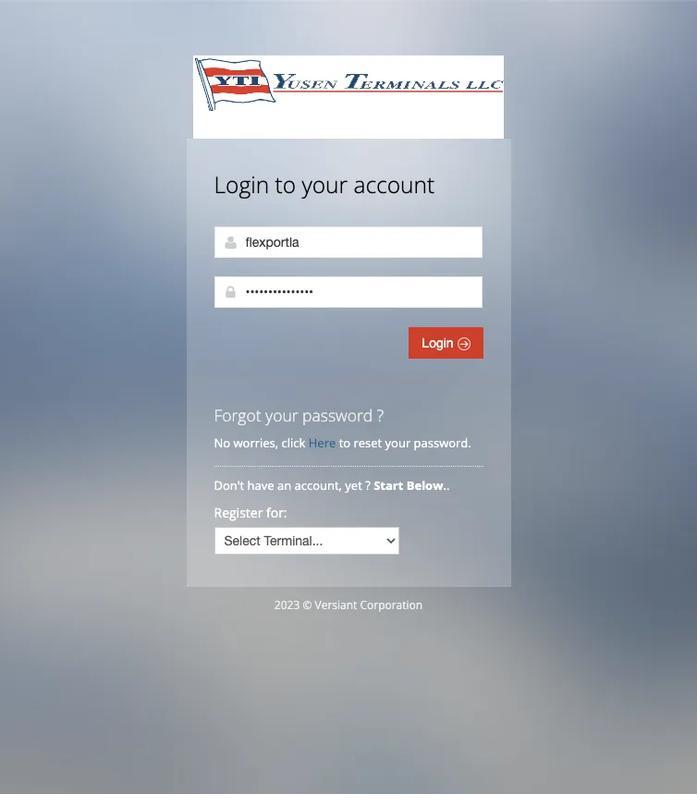 Task type: locate. For each thing, give the bounding box(es) containing it.
swapright image
[[457, 338, 470, 351]]

1 vertical spatial your
[[266, 404, 298, 426]]

lock image
[[223, 285, 238, 300]]

0 horizontal spatial ?
[[365, 477, 371, 494]]

1 horizontal spatial to
[[339, 435, 351, 451]]

.
[[447, 477, 450, 494]]

0 vertical spatial your
[[302, 169, 348, 200]]

? up reset
[[377, 404, 384, 426]]

forgot your password ? no worries, click here to reset your password.
[[214, 404, 471, 451]]

to right here link
[[339, 435, 351, 451]]

2023
[[275, 597, 300, 613]]

Password password field
[[214, 277, 482, 308]]

? right yet on the bottom
[[365, 477, 371, 494]]

2023 © versiant corporation
[[275, 597, 423, 613]]

your up username text field
[[302, 169, 348, 200]]

your
[[302, 169, 348, 200], [266, 404, 298, 426], [385, 435, 411, 451]]

login
[[214, 169, 269, 200], [422, 336, 457, 351]]

2 horizontal spatial your
[[385, 435, 411, 451]]

1 horizontal spatial login
[[422, 336, 457, 351]]

2 vertical spatial your
[[385, 435, 411, 451]]

1 vertical spatial login
[[422, 336, 457, 351]]

your up "click" on the left
[[266, 404, 298, 426]]

0 vertical spatial to
[[275, 169, 296, 200]]

? inside forgot your password ? no worries, click here to reset your password.
[[377, 404, 384, 426]]

0 horizontal spatial login
[[214, 169, 269, 200]]

1 vertical spatial to
[[339, 435, 351, 451]]

1 horizontal spatial your
[[302, 169, 348, 200]]

account,
[[295, 477, 342, 494]]

1 horizontal spatial ?
[[377, 404, 384, 426]]

yet
[[345, 477, 362, 494]]

password
[[303, 404, 373, 426]]

register
[[214, 504, 263, 522]]

your right reset
[[385, 435, 411, 451]]

to up username text field
[[275, 169, 296, 200]]

login inside button
[[422, 336, 457, 351]]

forgot
[[214, 404, 261, 426]]

here
[[309, 435, 336, 451]]

to
[[275, 169, 296, 200], [339, 435, 351, 451]]

login for login
[[422, 336, 457, 351]]

account
[[354, 169, 435, 200]]

user image
[[223, 235, 238, 250]]

corporation
[[360, 597, 423, 613]]

don't have an account, yet ? start below. .
[[214, 477, 453, 494]]

for:
[[266, 504, 287, 522]]

0 vertical spatial login
[[214, 169, 269, 200]]

?
[[377, 404, 384, 426], [365, 477, 371, 494]]

0 vertical spatial ?
[[377, 404, 384, 426]]



Task type: describe. For each thing, give the bounding box(es) containing it.
login button
[[409, 327, 483, 359]]

password.
[[414, 435, 471, 451]]

1 vertical spatial ?
[[365, 477, 371, 494]]

start
[[374, 477, 404, 494]]

have
[[247, 477, 274, 494]]

Username text field
[[214, 227, 482, 258]]

to inside forgot your password ? no worries, click here to reset your password.
[[339, 435, 351, 451]]

below.
[[407, 477, 447, 494]]

register for:
[[214, 504, 287, 522]]

versiant
[[315, 597, 357, 613]]

worries,
[[234, 435, 279, 451]]

0 horizontal spatial to
[[275, 169, 296, 200]]

no
[[214, 435, 230, 451]]

0 horizontal spatial your
[[266, 404, 298, 426]]

click
[[282, 435, 306, 451]]

©
[[303, 597, 312, 613]]

reset
[[354, 435, 382, 451]]

an
[[277, 477, 291, 494]]

login to your account
[[214, 169, 435, 200]]

here link
[[309, 435, 336, 451]]

login for login to your account
[[214, 169, 269, 200]]

don't
[[214, 477, 244, 494]]



